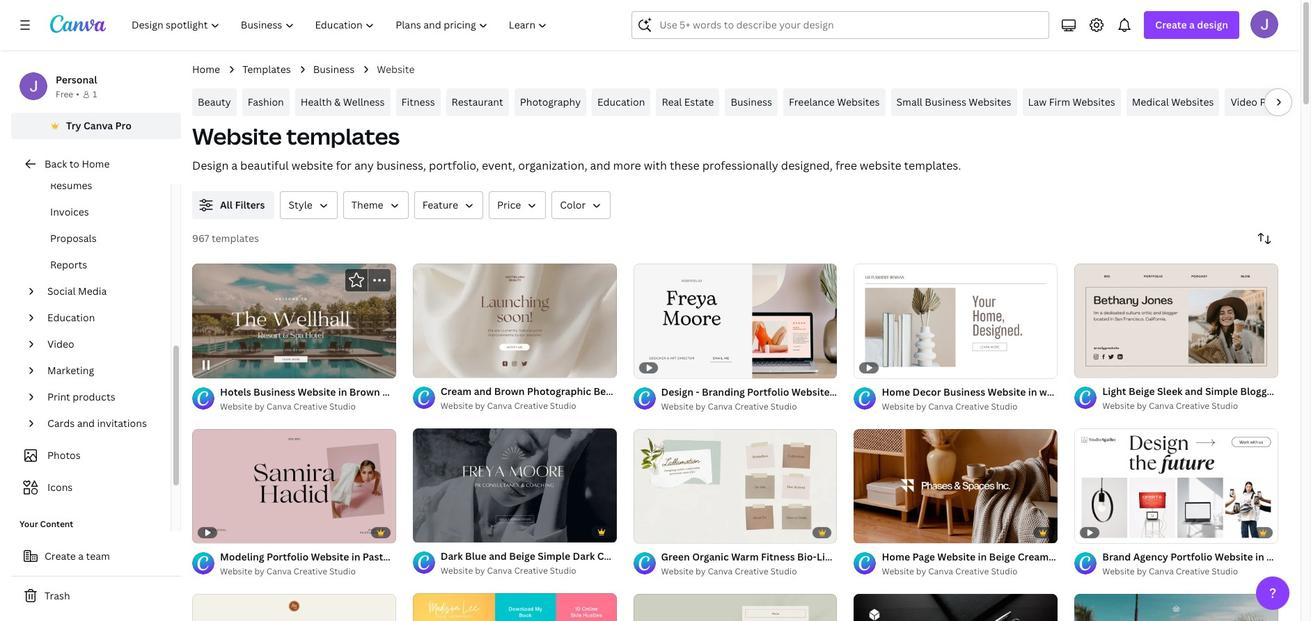 Task type: locate. For each thing, give the bounding box(es) containing it.
portfolio left resume
[[659, 550, 701, 563]]

simple left blogger
[[1206, 385, 1238, 398]]

your
[[20, 519, 38, 531]]

1 vertical spatial fitness
[[761, 551, 795, 564]]

1 left 7
[[864, 528, 868, 537]]

home page website in beige cream warm & modern style link
[[882, 550, 1154, 565]]

fitness right wellness
[[402, 95, 435, 109]]

warm inside "green organic warm fitness bio-link website website by canva creative studio"
[[731, 551, 759, 564]]

white inside the brand agency portfolio website in white bla website by canva creative studio
[[1267, 551, 1295, 564]]

cream and brown photographic beauty site launch website website by canva creative studio
[[441, 385, 726, 412]]

home up 'beauty' link on the top left
[[192, 63, 220, 76]]

templates link
[[242, 62, 291, 77]]

trash link
[[11, 583, 181, 611]]

2 horizontal spatial beige
[[1129, 385, 1155, 398]]

1 vertical spatial education
[[47, 311, 95, 325]]

2 horizontal spatial website by canva creative studio
[[882, 401, 1018, 413]]

portfolio inside the brand agency portfolio website in white bla website by canva creative studio
[[1171, 551, 1213, 564]]

0 vertical spatial fitness
[[402, 95, 435, 109]]

dark
[[441, 550, 463, 563], [573, 550, 595, 563]]

1 horizontal spatial home
[[192, 63, 220, 76]]

canva inside button
[[84, 119, 113, 132]]

invoices
[[50, 205, 89, 219]]

by inside home page website in beige cream warm & modern style website by canva creative studio
[[917, 566, 927, 578]]

0 vertical spatial beauty
[[198, 95, 231, 109]]

1 horizontal spatial education link
[[592, 88, 651, 116]]

simple up yellow colorful blocks blogger bio-link website image
[[538, 550, 571, 563]]

website inside website templates design a beautiful website for any business, portfolio, event, organization, and more with these professionally designed, free website templates.
[[192, 121, 282, 151]]

video inside "link"
[[47, 338, 74, 351]]

2 websites from the left
[[969, 95, 1012, 109]]

1 horizontal spatial white
[[1267, 551, 1295, 564]]

video for video podcast we
[[1231, 95, 1258, 109]]

1 vertical spatial templates
[[212, 232, 259, 245]]

& right the health at the left of the page
[[334, 95, 341, 109]]

&
[[334, 95, 341, 109], [704, 550, 710, 563], [1081, 551, 1088, 564]]

1 vertical spatial simple
[[538, 550, 571, 563]]

templates
[[286, 121, 400, 151], [212, 232, 259, 245]]

video podcast we
[[1231, 95, 1312, 109]]

studio
[[550, 400, 577, 412], [1212, 400, 1239, 412], [329, 401, 356, 413], [771, 401, 797, 413], [991, 401, 1018, 413], [550, 566, 577, 577], [771, 566, 797, 578], [991, 566, 1018, 578], [1212, 566, 1239, 578], [329, 567, 356, 578]]

try canva pro button
[[11, 113, 181, 139]]

and inside dark blue and beige simple dark consultancy portfolio & resume website website by canva creative studio
[[489, 550, 507, 563]]

modern left 'elegance' at the left of page
[[412, 386, 450, 399]]

business up 'health & wellness'
[[313, 63, 355, 76]]

0 vertical spatial education
[[598, 95, 645, 109]]

website left for
[[292, 158, 333, 173]]

2 horizontal spatial home
[[882, 551, 910, 564]]

1 inside "link"
[[864, 528, 868, 537]]

beige
[[1129, 385, 1155, 398], [509, 550, 536, 563], [989, 551, 1016, 564]]

websites right medical
[[1172, 95, 1214, 109]]

a left the design
[[1190, 18, 1195, 31]]

0 vertical spatial education link
[[592, 88, 651, 116]]

white
[[382, 386, 410, 399], [1267, 551, 1295, 564]]

business inside hotels business website in brown white modern elegance style website by canva creative studio
[[254, 386, 296, 399]]

freelance websites link
[[784, 88, 886, 116]]

resumes link
[[22, 173, 171, 199]]

by inside the brand agency portfolio website in white bla website by canva creative studio
[[1137, 566, 1147, 578]]

website by canva creative studio for website
[[882, 401, 1018, 413]]

0 horizontal spatial style
[[289, 199, 313, 212]]

education link left real
[[592, 88, 651, 116]]

0 horizontal spatial business link
[[313, 62, 355, 77]]

0 vertical spatial white
[[382, 386, 410, 399]]

in inside the brand agency portfolio website in white bla website by canva creative studio
[[1256, 551, 1265, 564]]

proposals
[[50, 232, 97, 245]]

& left resume
[[704, 550, 710, 563]]

0 vertical spatial simple
[[1206, 385, 1238, 398]]

education
[[598, 95, 645, 109], [47, 311, 95, 325]]

style
[[289, 199, 313, 212], [497, 386, 521, 399], [1130, 551, 1154, 564]]

websites left law
[[969, 95, 1012, 109]]

theme button
[[343, 192, 409, 219]]

create
[[1156, 18, 1187, 31], [45, 550, 76, 563]]

white inside hotels business website in brown white modern elegance style website by canva creative studio
[[382, 386, 410, 399]]

templates down all filters button
[[212, 232, 259, 245]]

1 horizontal spatial website
[[860, 158, 902, 173]]

price button
[[489, 192, 546, 219]]

1 vertical spatial modern
[[1090, 551, 1127, 564]]

0 horizontal spatial warm
[[731, 551, 759, 564]]

beauty left site
[[594, 385, 627, 398]]

top level navigation element
[[123, 11, 560, 39]]

0 horizontal spatial home
[[82, 157, 110, 171]]

4 websites from the left
[[1172, 95, 1214, 109]]

with
[[644, 158, 667, 173]]

1 website from the left
[[292, 158, 333, 173]]

0 vertical spatial video
[[1231, 95, 1258, 109]]

None search field
[[632, 11, 1050, 39]]

1 vertical spatial style
[[497, 386, 521, 399]]

1 vertical spatial beauty
[[594, 385, 627, 398]]

by inside light beige sleek and simple blogger person website by canva creative studio
[[1137, 400, 1147, 412]]

1 vertical spatial education link
[[42, 305, 162, 332]]

by inside hotels business website in brown white modern elegance style website by canva creative studio
[[255, 401, 265, 413]]

of left 7
[[870, 528, 880, 537]]

templates inside website templates design a beautiful website for any business, portfolio, event, organization, and more with these professionally designed, free website templates.
[[286, 121, 400, 151]]

1 vertical spatial a
[[231, 158, 238, 173]]

create for create a design
[[1156, 18, 1187, 31]]

1 horizontal spatial brown
[[494, 385, 525, 398]]

simple inside light beige sleek and simple blogger person website by canva creative studio
[[1206, 385, 1238, 398]]

0 horizontal spatial brown
[[350, 386, 380, 399]]

create a team
[[45, 550, 110, 563]]

0 horizontal spatial portfolio
[[659, 550, 701, 563]]

photos link
[[20, 443, 162, 469]]

1 websites from the left
[[837, 95, 880, 109]]

0 horizontal spatial in
[[338, 386, 347, 399]]

in inside home page website in beige cream warm & modern style website by canva creative studio
[[978, 551, 987, 564]]

and
[[590, 158, 611, 173], [474, 385, 492, 398], [1185, 385, 1203, 398], [77, 417, 95, 430], [489, 550, 507, 563]]

beauty inside cream and brown photographic beauty site launch website website by canva creative studio
[[594, 385, 627, 398]]

2 vertical spatial style
[[1130, 551, 1154, 564]]

1 horizontal spatial business link
[[725, 88, 778, 116]]

fitness left bio-
[[761, 551, 795, 564]]

business right hotels
[[254, 386, 296, 399]]

967 templates
[[192, 232, 259, 245]]

in inside hotels business website in brown white modern elegance style website by canva creative studio
[[338, 386, 347, 399]]

creative inside "green organic warm fitness bio-link website website by canva creative studio"
[[735, 566, 769, 578]]

studio inside home page website in beige cream warm & modern style website by canva creative studio
[[991, 566, 1018, 578]]

education left real
[[598, 95, 645, 109]]

fashion link
[[242, 88, 290, 116]]

page
[[913, 551, 935, 564]]

of inside "link"
[[870, 528, 880, 537]]

Search search field
[[660, 12, 1041, 38]]

1 warm from the left
[[731, 551, 759, 564]]

1 horizontal spatial dark
[[573, 550, 595, 563]]

modern inside home page website in beige cream warm & modern style website by canva creative studio
[[1090, 551, 1127, 564]]

all filters
[[220, 199, 265, 212]]

1 horizontal spatial video
[[1231, 95, 1258, 109]]

1 vertical spatial white
[[1267, 551, 1295, 564]]

1 horizontal spatial 1
[[423, 528, 427, 538]]

style inside home page website in beige cream warm & modern style website by canva creative studio
[[1130, 551, 1154, 564]]

create inside dropdown button
[[1156, 18, 1187, 31]]

home page website in beige cream warm & modern style image
[[854, 429, 1058, 544]]

a inside button
[[78, 550, 84, 563]]

fitness link
[[396, 88, 441, 116]]

1 vertical spatial video
[[47, 338, 74, 351]]

website by canva creative studio link for home page website in beige cream warm & modern style
[[882, 565, 1058, 579]]

modern left agency
[[1090, 551, 1127, 564]]

in for beige
[[978, 551, 987, 564]]

2 of from the left
[[429, 528, 439, 538]]

video left 'podcast' at the right top of the page
[[1231, 95, 1258, 109]]

simple inside dark blue and beige simple dark consultancy portfolio & resume website website by canva creative studio
[[538, 550, 571, 563]]

creative inside hotels business website in brown white modern elegance style website by canva creative studio
[[294, 401, 327, 413]]

1 horizontal spatial portfolio
[[1171, 551, 1213, 564]]

by inside "green organic warm fitness bio-link website website by canva creative studio"
[[696, 566, 706, 578]]

law
[[1028, 95, 1047, 109]]

video up the marketing
[[47, 338, 74, 351]]

websites
[[837, 95, 880, 109], [969, 95, 1012, 109], [1073, 95, 1116, 109], [1172, 95, 1214, 109]]

light beige sleek and simple blogger person link
[[1103, 384, 1312, 400]]

icons link
[[20, 475, 162, 501]]

0 vertical spatial cream
[[441, 385, 472, 398]]

real estate
[[662, 95, 714, 109]]

1 horizontal spatial of
[[870, 528, 880, 537]]

beauty down home link
[[198, 95, 231, 109]]

creative
[[514, 400, 548, 412], [1176, 400, 1210, 412], [294, 401, 327, 413], [735, 401, 769, 413], [956, 401, 989, 413], [514, 566, 548, 577], [735, 566, 769, 578], [956, 566, 989, 578], [1176, 566, 1210, 578], [294, 567, 327, 578]]

templates
[[242, 63, 291, 76]]

0 horizontal spatial a
[[78, 550, 84, 563]]

1 vertical spatial business link
[[725, 88, 778, 116]]

website by canva creative studio link for cream and brown photographic beauty site launch website
[[441, 400, 617, 414]]

1 horizontal spatial simple
[[1206, 385, 1238, 398]]

0 horizontal spatial video
[[47, 338, 74, 351]]

1 of from the left
[[870, 528, 880, 537]]

1 horizontal spatial style
[[497, 386, 521, 399]]

creative inside light beige sleek and simple blogger person website by canva creative studio
[[1176, 400, 1210, 412]]

dark left blue
[[441, 550, 463, 563]]

fashion
[[248, 95, 284, 109]]

fitness
[[402, 95, 435, 109], [761, 551, 795, 564]]

a inside dropdown button
[[1190, 18, 1195, 31]]

1 horizontal spatial create
[[1156, 18, 1187, 31]]

website by canva creative studio link for hotels business website in brown white modern elegance style
[[220, 400, 396, 414]]

1 horizontal spatial templates
[[286, 121, 400, 151]]

0 vertical spatial templates
[[286, 121, 400, 151]]

education link down media
[[42, 305, 162, 332]]

2 vertical spatial home
[[882, 551, 910, 564]]

2 vertical spatial a
[[78, 550, 84, 563]]

0 horizontal spatial white
[[382, 386, 410, 399]]

0 horizontal spatial beige
[[509, 550, 536, 563]]

canva inside dark blue and beige simple dark consultancy portfolio & resume website website by canva creative studio
[[487, 566, 512, 577]]

education down social media
[[47, 311, 95, 325]]

create left the design
[[1156, 18, 1187, 31]]

0 horizontal spatial modern
[[412, 386, 450, 399]]

1 horizontal spatial &
[[704, 550, 710, 563]]

warm left brand
[[1051, 551, 1079, 564]]

white for bla
[[1267, 551, 1295, 564]]

1 horizontal spatial warm
[[1051, 551, 1079, 564]]

0 vertical spatial modern
[[412, 386, 450, 399]]

beige inside dark blue and beige simple dark consultancy portfolio & resume website website by canva creative studio
[[509, 550, 536, 563]]

0 vertical spatial a
[[1190, 18, 1195, 31]]

warm inside home page website in beige cream warm & modern style website by canva creative studio
[[1051, 551, 1079, 564]]

green organic warm fitness bio-link website website by canva creative studio
[[661, 551, 877, 578]]

pro
[[115, 119, 132, 132]]

business,
[[377, 158, 426, 173]]

a left team
[[78, 550, 84, 563]]

1 horizontal spatial in
[[978, 551, 987, 564]]

home right to
[[82, 157, 110, 171]]

create for create a team
[[45, 550, 76, 563]]

modern
[[412, 386, 450, 399], [1090, 551, 1127, 564]]

1 dark from the left
[[441, 550, 463, 563]]

home down 7
[[882, 551, 910, 564]]

health & wellness
[[301, 95, 385, 109]]

2 warm from the left
[[1051, 551, 1079, 564]]

2 horizontal spatial in
[[1256, 551, 1265, 564]]

canva
[[84, 119, 113, 132], [487, 400, 512, 412], [1149, 400, 1174, 412], [267, 401, 292, 413], [708, 401, 733, 413], [929, 401, 954, 413], [487, 566, 512, 577], [708, 566, 733, 578], [929, 566, 954, 578], [1149, 566, 1174, 578], [267, 567, 292, 578]]

0 horizontal spatial of
[[429, 528, 439, 538]]

2 dark from the left
[[573, 550, 595, 563]]

2 horizontal spatial a
[[1190, 18, 1195, 31]]

templates up for
[[286, 121, 400, 151]]

professionally
[[703, 158, 779, 173]]

1 vertical spatial home
[[82, 157, 110, 171]]

1 for dark blue and beige simple dark consultancy portfolio & resume website
[[423, 528, 427, 538]]

website right free
[[860, 158, 902, 173]]

2 horizontal spatial style
[[1130, 551, 1154, 564]]

1 horizontal spatial beige
[[989, 551, 1016, 564]]

1 horizontal spatial education
[[598, 95, 645, 109]]

business link right 'estate'
[[725, 88, 778, 116]]

canva inside hotels business website in brown white modern elegance style website by canva creative studio
[[267, 401, 292, 413]]

1 left 5
[[423, 528, 427, 538]]

canva inside the brand agency portfolio website in white bla website by canva creative studio
[[1149, 566, 1174, 578]]

1 horizontal spatial a
[[231, 158, 238, 173]]

create inside button
[[45, 550, 76, 563]]

we
[[1301, 95, 1312, 109]]

dark left consultancy
[[573, 550, 595, 563]]

& inside dark blue and beige simple dark consultancy portfolio & resume website website by canva creative studio
[[704, 550, 710, 563]]

any
[[354, 158, 374, 173]]

medical
[[1132, 95, 1169, 109]]

free •
[[56, 88, 79, 100]]

0 horizontal spatial templates
[[212, 232, 259, 245]]

& left brand
[[1081, 551, 1088, 564]]

a right design
[[231, 158, 238, 173]]

beige inside home page website in beige cream warm & modern style website by canva creative studio
[[989, 551, 1016, 564]]

1 vertical spatial create
[[45, 550, 76, 563]]

websites right freelance
[[837, 95, 880, 109]]

print products link
[[42, 384, 162, 411]]

portfolio right agency
[[1171, 551, 1213, 564]]

of left 5
[[429, 528, 439, 538]]

1 right •
[[93, 88, 97, 100]]

0 horizontal spatial website
[[292, 158, 333, 173]]

try
[[66, 119, 81, 132]]

studio inside the brand agency portfolio website in white bla website by canva creative studio
[[1212, 566, 1239, 578]]

of for dark blue and beige simple dark consultancy portfolio & resume website
[[429, 528, 439, 538]]

modern inside hotels business website in brown white modern elegance style website by canva creative studio
[[412, 386, 450, 399]]

0 horizontal spatial dark
[[441, 550, 463, 563]]

portfolio inside dark blue and beige simple dark consultancy portfolio & resume website website by canva creative studio
[[659, 550, 701, 563]]

warm right organic
[[731, 551, 759, 564]]

simple
[[1206, 385, 1238, 398], [538, 550, 571, 563]]

templates for 967
[[212, 232, 259, 245]]

1 horizontal spatial fitness
[[761, 551, 795, 564]]

2 horizontal spatial &
[[1081, 551, 1088, 564]]

launch
[[650, 385, 685, 398]]

0 horizontal spatial cream
[[441, 385, 472, 398]]

canva inside light beige sleek and simple blogger person website by canva creative studio
[[1149, 400, 1174, 412]]

marketing link
[[42, 358, 162, 384]]

consultancy
[[597, 550, 657, 563]]

business link up 'health & wellness'
[[313, 62, 355, 77]]

0 vertical spatial style
[[289, 199, 313, 212]]

small
[[897, 95, 923, 109]]

0 vertical spatial home
[[192, 63, 220, 76]]

1 horizontal spatial modern
[[1090, 551, 1127, 564]]

3 websites from the left
[[1073, 95, 1116, 109]]

0 vertical spatial create
[[1156, 18, 1187, 31]]

home inside home page website in beige cream warm & modern style website by canva creative studio
[[882, 551, 910, 564]]

bla
[[1297, 551, 1312, 564]]

templates.
[[904, 158, 961, 173]]

canva inside "green organic warm fitness bio-link website website by canva creative studio"
[[708, 566, 733, 578]]

canva inside cream and brown photographic beauty site launch website website by canva creative studio
[[487, 400, 512, 412]]

beauty link
[[192, 88, 237, 116]]

0 horizontal spatial simple
[[538, 550, 571, 563]]

1 horizontal spatial website by canva creative studio
[[661, 401, 797, 413]]

medical websites link
[[1127, 88, 1220, 116]]

2 horizontal spatial 1
[[864, 528, 868, 537]]

1 horizontal spatial cream
[[1018, 551, 1049, 564]]

website templates design a beautiful website for any business, portfolio, event, organization, and more with these professionally designed, free website templates.
[[192, 121, 961, 173]]

blogger
[[1241, 385, 1277, 398]]

real estate link
[[656, 88, 720, 116]]

website by canva creative studio
[[661, 401, 797, 413], [882, 401, 1018, 413], [220, 567, 356, 578]]

restaurant link
[[446, 88, 509, 116]]

brown inside hotels business website in brown white modern elegance style website by canva creative studio
[[350, 386, 380, 399]]

business right 'estate'
[[731, 95, 772, 109]]

invoices link
[[22, 199, 171, 226]]

light
[[1103, 385, 1127, 398]]

websites right firm
[[1073, 95, 1116, 109]]

0 horizontal spatial create
[[45, 550, 76, 563]]

icons
[[47, 481, 73, 495]]

by inside dark blue and beige simple dark consultancy portfolio & resume website website by canva creative studio
[[475, 566, 485, 577]]

create down content
[[45, 550, 76, 563]]

1 horizontal spatial beauty
[[594, 385, 627, 398]]

1 vertical spatial cream
[[1018, 551, 1049, 564]]



Task type: vqa. For each thing, say whether or not it's contained in the screenshot.
up
no



Task type: describe. For each thing, give the bounding box(es) containing it.
green organic warm food and restaurant bio-link website image
[[634, 594, 837, 622]]

health & wellness link
[[295, 88, 390, 116]]

video for video
[[47, 338, 74, 351]]

studio inside hotels business website in brown white modern elegance style website by canva creative studio
[[329, 401, 356, 413]]

1 of 5 link
[[413, 429, 617, 544]]

Sort by button
[[1251, 225, 1279, 253]]

a inside website templates design a beautiful website for any business, portfolio, event, organization, and more with these professionally designed, free website templates.
[[231, 158, 238, 173]]

967
[[192, 232, 209, 245]]

1 for home page website in beige cream warm & modern style
[[864, 528, 868, 537]]

creative inside the brand agency portfolio website in white bla website by canva creative studio
[[1176, 566, 1210, 578]]

simple for beige
[[538, 550, 571, 563]]

freelance websites
[[789, 95, 880, 109]]

creative inside cream and brown photographic beauty site launch website website by canva creative studio
[[514, 400, 548, 412]]

style button
[[280, 192, 338, 219]]

products
[[73, 391, 115, 404]]

0 horizontal spatial education link
[[42, 305, 162, 332]]

yellow colorful blocks blogger bio-link website image
[[413, 594, 617, 622]]

back
[[45, 157, 67, 171]]

media
[[78, 285, 107, 298]]

0 horizontal spatial education
[[47, 311, 95, 325]]

law firm websites
[[1028, 95, 1116, 109]]

filters
[[235, 199, 265, 212]]

reports
[[50, 258, 87, 272]]

portfolio,
[[429, 158, 479, 173]]

photography link
[[514, 88, 587, 116]]

of for home page website in beige cream warm & modern style
[[870, 528, 880, 537]]

fitness inside "green organic warm fitness bio-link website website by canva creative studio"
[[761, 551, 795, 564]]

simple for and
[[1206, 385, 1238, 398]]

resumes
[[50, 179, 92, 192]]

a for team
[[78, 550, 84, 563]]

and inside cream and brown photographic beauty site launch website website by canva creative studio
[[474, 385, 492, 398]]

studio inside dark blue and beige simple dark consultancy portfolio & resume website website by canva creative studio
[[550, 566, 577, 577]]

home for home
[[192, 63, 220, 76]]

creative inside dark blue and beige simple dark consultancy portfolio & resume website website by canva creative studio
[[514, 566, 548, 577]]

hotels business website in brown white modern elegance style link
[[220, 385, 521, 400]]

video link
[[42, 332, 162, 358]]

0 horizontal spatial &
[[334, 95, 341, 109]]

dark blue and beige simple dark consultancy portfolio & resume website link
[[441, 549, 791, 565]]

marketing
[[47, 364, 94, 378]]

jacob simon image
[[1251, 10, 1279, 38]]

cream inside cream and brown photographic beauty site launch website website by canva creative studio
[[441, 385, 472, 398]]

0 vertical spatial business link
[[313, 62, 355, 77]]

back to home
[[45, 157, 110, 171]]

theme
[[352, 199, 384, 212]]

0 horizontal spatial fitness
[[402, 95, 435, 109]]

feature button
[[414, 192, 483, 219]]

a for design
[[1190, 18, 1195, 31]]

create a team button
[[11, 543, 181, 571]]

beautiful
[[240, 158, 289, 173]]

0 horizontal spatial website by canva creative studio
[[220, 567, 356, 578]]

green organic warm fitness bio-link website link
[[661, 550, 877, 565]]

more
[[613, 158, 641, 173]]

design
[[1198, 18, 1229, 31]]

light beige sleek and simple blogger person website by canva creative studio
[[1103, 385, 1312, 412]]

for
[[336, 158, 352, 173]]

person
[[1279, 385, 1312, 398]]

cards and invitations
[[47, 417, 147, 430]]

studio inside "green organic warm fitness bio-link website website by canva creative studio"
[[771, 566, 797, 578]]

0 horizontal spatial beauty
[[198, 95, 231, 109]]

real
[[662, 95, 682, 109]]

site
[[630, 385, 648, 398]]

in for brown
[[338, 386, 347, 399]]

green
[[661, 551, 690, 564]]

social
[[47, 285, 76, 298]]

website by canva creative studio link for dark blue and beige simple dark consultancy portfolio & resume website
[[441, 565, 617, 579]]

wellness
[[343, 95, 385, 109]]

and inside light beige sleek and simple blogger person website by canva creative studio
[[1185, 385, 1203, 398]]

cream and brown photographic beauty site launch website link
[[441, 384, 726, 400]]

•
[[76, 88, 79, 100]]

canva inside home page website in beige cream warm & modern style website by canva creative studio
[[929, 566, 954, 578]]

print
[[47, 391, 70, 404]]

by inside cream and brown photographic beauty site launch website website by canva creative studio
[[475, 400, 485, 412]]

light beige sleek and simple blogger personal website image
[[1075, 264, 1279, 378]]

cards
[[47, 417, 75, 430]]

free
[[836, 158, 857, 173]]

restaurant
[[452, 95, 503, 109]]

invitations
[[97, 417, 147, 430]]

0 horizontal spatial 1
[[93, 88, 97, 100]]

brown inside cream and brown photographic beauty site launch website website by canva creative studio
[[494, 385, 525, 398]]

firm
[[1049, 95, 1071, 109]]

templates for website
[[286, 121, 400, 151]]

personal
[[56, 73, 97, 86]]

law firm websites link
[[1023, 88, 1121, 116]]

event,
[[482, 158, 516, 173]]

brand agency portfolio website in white bla website by canva creative studio
[[1103, 551, 1312, 578]]

website by canva creative studio for warm
[[661, 401, 797, 413]]

price
[[497, 199, 521, 212]]

sleek
[[1158, 385, 1183, 398]]

photography
[[520, 95, 581, 109]]

website by canva creative studio link for green organic warm fitness bio-link website
[[661, 565, 837, 579]]

cream and brown photographic beauty site launch website image
[[413, 264, 617, 378]]

designed,
[[781, 158, 833, 173]]

to
[[69, 157, 79, 171]]

style inside hotels business website in brown white modern elegance style website by canva creative studio
[[497, 386, 521, 399]]

social media
[[47, 285, 107, 298]]

link
[[817, 551, 837, 564]]

business right small
[[925, 95, 967, 109]]

free
[[56, 88, 73, 100]]

organic
[[692, 551, 729, 564]]

these
[[670, 158, 700, 173]]

2 website from the left
[[860, 158, 902, 173]]

dark blue and beige simple dark consultancy portfolio & resume website image
[[413, 429, 617, 543]]

studio inside light beige sleek and simple blogger person website by canva creative studio
[[1212, 400, 1239, 412]]

studio inside cream and brown photographic beauty site launch website website by canva creative studio
[[550, 400, 577, 412]]

resume
[[713, 550, 750, 563]]

dark blue and beige simple dark consultancy portfolio & resume website website by canva creative studio
[[441, 550, 791, 577]]

beige inside light beige sleek and simple blogger person website by canva creative studio
[[1129, 385, 1155, 398]]

and inside website templates design a beautiful website for any business, portfolio, event, organization, and more with these professionally designed, free website templates.
[[590, 158, 611, 173]]

hotels business website in brown white modern elegance style website by canva creative studio
[[220, 386, 521, 413]]

white for modern
[[382, 386, 410, 399]]

1 of 7 link
[[854, 429, 1058, 544]]

style inside 'button'
[[289, 199, 313, 212]]

7
[[882, 528, 886, 537]]

cards and invitations link
[[42, 411, 162, 437]]

photographic
[[527, 385, 591, 398]]

small business websites
[[897, 95, 1012, 109]]

website inside light beige sleek and simple blogger person website by canva creative studio
[[1103, 400, 1135, 412]]

home for home page website in beige cream warm & modern style website by canva creative studio
[[882, 551, 910, 564]]

estate
[[685, 95, 714, 109]]

health
[[301, 95, 332, 109]]

proposals link
[[22, 226, 171, 252]]

website by canva creative studio link for brand agency portfolio website in white bla
[[1103, 565, 1279, 579]]

cream inside home page website in beige cream warm & modern style website by canva creative studio
[[1018, 551, 1049, 564]]

1 of 5
[[423, 528, 446, 538]]

all filters button
[[192, 192, 275, 219]]

organization,
[[518, 158, 588, 173]]

content
[[40, 519, 73, 531]]

creative inside home page website in beige cream warm & modern style website by canva creative studio
[[956, 566, 989, 578]]

website by canva creative studio link for light beige sleek and simple blogger person
[[1103, 400, 1279, 414]]

green organic warm fitness bio-link website image
[[634, 429, 837, 544]]

brand agency portfolio website in white bla link
[[1103, 550, 1312, 565]]

feature
[[423, 199, 458, 212]]

& inside home page website in beige cream warm & modern style website by canva creative studio
[[1081, 551, 1088, 564]]

medical websites
[[1132, 95, 1214, 109]]

your content
[[20, 519, 73, 531]]

small business websites link
[[891, 88, 1017, 116]]



